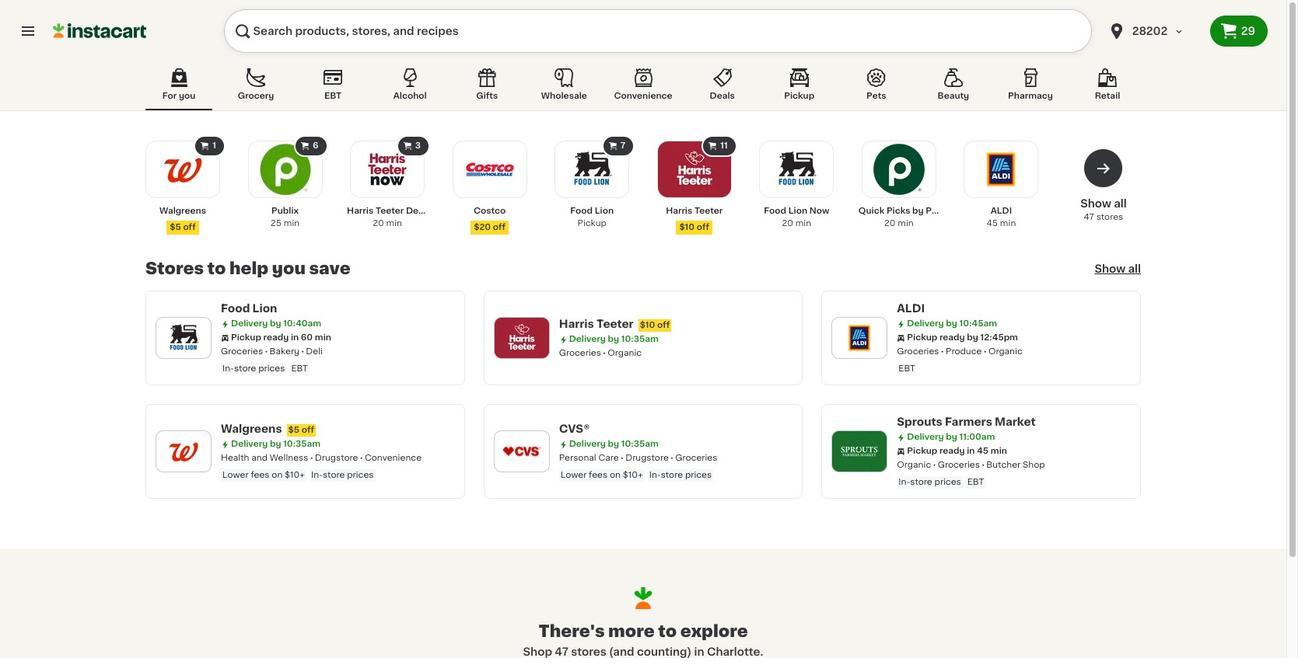 Task type: describe. For each thing, give the bounding box(es) containing it.
1 vertical spatial $10
[[640, 321, 655, 330]]

there's more to explore shop 47 stores (and counting) in charlotte.
[[523, 624, 763, 658]]

alcohol
[[393, 92, 427, 100]]

pickup ready in 45 min
[[907, 447, 1007, 456]]

3
[[415, 142, 421, 150]]

bakery
[[270, 348, 299, 356]]

walgreens logo image
[[163, 432, 204, 472]]

in- down personal care drugstore groceries
[[649, 471, 661, 480]]

2 horizontal spatial organic
[[989, 348, 1023, 356]]

now inside harris teeter delivery now 20 min
[[445, 207, 465, 215]]

care
[[599, 454, 619, 463]]

harris teeter logo image
[[501, 318, 542, 359]]

food lion pickup
[[570, 207, 614, 228]]

28202
[[1132, 26, 1168, 37]]

stores to help you save tab panel
[[138, 135, 1149, 499]]

pickup inside food lion pickup
[[578, 219, 607, 228]]

lion for food lion pickup
[[595, 207, 614, 215]]

sprouts farmers market logo image
[[840, 432, 880, 472]]

aldi for aldi 45 min
[[991, 207, 1012, 215]]

delivery by 10:40am
[[231, 320, 321, 328]]

retail button
[[1074, 65, 1141, 110]]

costco
[[474, 207, 506, 215]]

min inside publix 25 min
[[284, 219, 300, 228]]

show for show all 47 stores
[[1081, 198, 1112, 209]]

groceries bakery deli
[[221, 348, 323, 356]]

sprouts
[[897, 417, 943, 428]]

by for 'aldi logo'
[[946, 320, 957, 328]]

aldi image
[[975, 143, 1028, 196]]

wellness
[[270, 454, 308, 463]]

delivery by 10:45am
[[907, 320, 997, 328]]

cvs® logo image
[[501, 432, 542, 472]]

stores
[[145, 261, 204, 277]]

pets
[[867, 92, 886, 100]]

publix 25 min
[[271, 207, 300, 228]]

1 drugstore from the left
[[315, 454, 358, 463]]

in for lion
[[291, 334, 299, 342]]

show all
[[1095, 264, 1141, 275]]

aldi 45 min
[[987, 207, 1016, 228]]

all for show all 47 stores
[[1114, 198, 1127, 209]]

ebt down organic groceries butcher shop
[[968, 478, 984, 487]]

there's
[[538, 624, 605, 641]]

lower fees on $10+ in-store prices for drugstore
[[561, 471, 712, 480]]

delivery by 10:35am up care
[[569, 440, 659, 449]]

0 vertical spatial harris teeter $10 off
[[666, 207, 723, 232]]

deals
[[710, 92, 735, 100]]

1 horizontal spatial organic
[[897, 461, 931, 470]]

cvs®
[[559, 424, 590, 435]]

costco $20 off
[[474, 207, 506, 232]]

delivery for 'aldi logo'
[[907, 320, 944, 328]]

0 horizontal spatial walgreens
[[159, 207, 206, 215]]

in for farmers
[[967, 447, 975, 456]]

groceries produce organic
[[897, 348, 1023, 356]]

charlotte.
[[707, 648, 763, 658]]

picks
[[887, 207, 911, 215]]

delivery by 10:35am for harris teeter
[[569, 335, 659, 344]]

shop inside stores to help you save tab panel
[[1023, 461, 1045, 470]]

7
[[621, 142, 626, 150]]

show for show all
[[1095, 264, 1126, 275]]

ready for food lion
[[263, 334, 289, 342]]

teeter for harris teeter
[[695, 207, 723, 215]]

delivery by 11:00am
[[907, 433, 995, 442]]

0 horizontal spatial $5
[[170, 223, 181, 232]]

in inside there's more to explore shop 47 stores (and counting) in charlotte.
[[694, 648, 704, 658]]

delivery for sprouts farmers market logo
[[907, 433, 944, 442]]

to inside tab panel
[[207, 261, 226, 277]]

delivery for food lion logo
[[231, 320, 268, 328]]

delivery for the harris teeter logo
[[569, 335, 606, 344]]

market
[[995, 417, 1036, 428]]

12:45pm
[[981, 334, 1018, 342]]

explore
[[681, 624, 748, 641]]

quick
[[859, 207, 885, 215]]

Search field
[[224, 9, 1092, 53]]

1 horizontal spatial teeter
[[597, 319, 634, 330]]

20 for harris
[[373, 219, 384, 228]]

pickup inside button
[[784, 92, 815, 100]]

delivery inside harris teeter delivery now 20 min
[[406, 207, 443, 215]]

aldi logo image
[[840, 318, 880, 359]]

1 vertical spatial 45
[[977, 447, 989, 456]]

$20
[[474, 223, 491, 232]]

off inside costco $20 off
[[493, 223, 506, 232]]

groceries for groceries organic
[[559, 349, 601, 358]]

stores to help you save
[[145, 261, 351, 277]]

by for cvs® logo
[[608, 440, 619, 449]]

lion for food lion
[[253, 303, 277, 314]]

for you button
[[145, 65, 212, 110]]

publix image
[[259, 143, 312, 196]]

lower for health
[[222, 471, 249, 480]]

health
[[221, 454, 249, 463]]

food lion
[[221, 303, 277, 314]]

wholesale
[[541, 92, 587, 100]]

groceries organic
[[559, 349, 642, 358]]

pets button
[[843, 65, 910, 110]]

(and
[[609, 648, 634, 658]]

stores inside there's more to explore shop 47 stores (and counting) in charlotte.
[[571, 648, 607, 658]]

wholesale button
[[531, 65, 598, 110]]

prices down health and wellness drugstore convenience at the left of page
[[347, 471, 374, 480]]

1 horizontal spatial harris
[[559, 319, 594, 330]]

alcohol button
[[377, 65, 444, 110]]

1 vertical spatial $5
[[288, 426, 300, 435]]

and
[[252, 454, 268, 463]]

ready for aldi
[[940, 334, 965, 342]]

29
[[1241, 26, 1256, 37]]

beauty
[[938, 92, 969, 100]]

pickup ready in 60 min
[[231, 334, 331, 342]]

personal
[[559, 454, 596, 463]]

by for sprouts farmers market logo
[[946, 433, 957, 442]]

in-store prices ebt for lion
[[222, 365, 308, 373]]

in- down groceries bakery deli
[[222, 365, 234, 373]]

11:00am
[[960, 433, 995, 442]]

in-store prices ebt for farmers
[[899, 478, 984, 487]]

save
[[309, 261, 351, 277]]

on for care
[[610, 471, 621, 480]]

counting)
[[637, 648, 692, 658]]

farmers
[[945, 417, 993, 428]]

you inside "button"
[[179, 92, 196, 100]]

groceries for groceries produce organic
[[897, 348, 939, 356]]

gifts
[[476, 92, 498, 100]]

for you
[[162, 92, 196, 100]]

quick picks by publix image
[[873, 143, 926, 196]]

aldi for aldi
[[897, 303, 925, 314]]

produce
[[946, 348, 982, 356]]

personal care drugstore groceries
[[559, 454, 718, 463]]

store down personal care drugstore groceries
[[661, 471, 683, 480]]

help
[[230, 261, 269, 277]]

1 vertical spatial harris teeter $10 off
[[559, 319, 670, 330]]

grocery
[[238, 92, 274, 100]]

harris teeter image
[[668, 143, 721, 196]]



Task type: locate. For each thing, give the bounding box(es) containing it.
$5
[[170, 223, 181, 232], [288, 426, 300, 435]]

1 vertical spatial walgreens
[[221, 424, 282, 435]]

walgreens image
[[156, 143, 209, 196]]

teeter down harris teeter delivery now "image"
[[376, 207, 404, 215]]

walgreens $5 off down walgreens image
[[159, 207, 206, 232]]

in up organic groceries butcher shop
[[967, 447, 975, 456]]

$5 up stores
[[170, 223, 181, 232]]

2 horizontal spatial in
[[967, 447, 975, 456]]

food inside food lion now 20 min
[[764, 207, 787, 215]]

0 horizontal spatial in-store prices ebt
[[222, 365, 308, 373]]

food for food lion
[[221, 303, 250, 314]]

20 down harris teeter delivery now "image"
[[373, 219, 384, 228]]

publix
[[271, 207, 299, 215], [926, 207, 953, 215]]

2 horizontal spatial 20
[[885, 219, 896, 228]]

1 horizontal spatial publix
[[926, 207, 953, 215]]

delivery by 10:35am
[[569, 335, 659, 344], [231, 440, 321, 449], [569, 440, 659, 449]]

10:45am
[[960, 320, 997, 328]]

11
[[721, 142, 728, 150]]

2 drugstore from the left
[[626, 454, 669, 463]]

you right for
[[179, 92, 196, 100]]

publix up 25
[[271, 207, 299, 215]]

harris teeter delivery now 20 min
[[347, 207, 465, 228]]

2 horizontal spatial harris
[[666, 207, 693, 215]]

0 vertical spatial stores
[[1097, 213, 1124, 222]]

$10 up groceries organic
[[640, 321, 655, 330]]

0 horizontal spatial on
[[272, 471, 283, 480]]

min inside harris teeter delivery now 20 min
[[386, 219, 402, 228]]

delivery down harris teeter delivery now "image"
[[406, 207, 443, 215]]

0 horizontal spatial drugstore
[[315, 454, 358, 463]]

you inside tab panel
[[272, 261, 306, 277]]

$10+ for wellness
[[285, 471, 305, 480]]

lion down food lion image
[[595, 207, 614, 215]]

fees for and
[[251, 471, 270, 480]]

1 vertical spatial shop
[[523, 648, 552, 658]]

1 lower fees on $10+ in-store prices from the left
[[222, 471, 374, 480]]

1 vertical spatial to
[[658, 624, 677, 641]]

in- down pickup ready in 45 min
[[899, 478, 910, 487]]

0 vertical spatial $5
[[170, 223, 181, 232]]

10:35am for teeter
[[621, 335, 659, 344]]

shop categories tab list
[[145, 65, 1141, 110]]

47 inside show all 47 stores
[[1084, 213, 1094, 222]]

lower
[[222, 471, 249, 480], [561, 471, 587, 480]]

now down food lion now image
[[810, 207, 829, 215]]

$10+
[[285, 471, 305, 480], [623, 471, 643, 480]]

min inside aldi 45 min
[[1000, 219, 1016, 228]]

lion down food lion now image
[[789, 207, 808, 215]]

0 vertical spatial in-store prices ebt
[[222, 365, 308, 373]]

on
[[272, 471, 283, 480], [610, 471, 621, 480]]

0 vertical spatial you
[[179, 92, 196, 100]]

food lion image
[[566, 143, 619, 196]]

0 vertical spatial convenience
[[614, 92, 673, 100]]

show inside show all 47 stores
[[1081, 198, 1112, 209]]

1 horizontal spatial now
[[810, 207, 829, 215]]

28202 button
[[1108, 9, 1201, 53]]

pickup down food lion image
[[578, 219, 607, 228]]

0 horizontal spatial convenience
[[365, 454, 422, 463]]

0 horizontal spatial 20
[[373, 219, 384, 228]]

gifts button
[[454, 65, 521, 110]]

ready down delivery by 11:00am
[[940, 447, 965, 456]]

0 horizontal spatial stores
[[571, 648, 607, 658]]

ready for sprouts farmers market
[[940, 447, 965, 456]]

2 vertical spatial in
[[694, 648, 704, 658]]

lower down personal
[[561, 471, 587, 480]]

1 horizontal spatial to
[[658, 624, 677, 641]]

organic
[[989, 348, 1023, 356], [608, 349, 642, 358], [897, 461, 931, 470]]

by for the harris teeter logo
[[608, 335, 619, 344]]

on down care
[[610, 471, 621, 480]]

health and wellness drugstore convenience
[[221, 454, 422, 463]]

pickup down the delivery by 10:45am
[[907, 334, 938, 342]]

min inside food lion now 20 min
[[796, 219, 811, 228]]

food for food lion pickup
[[570, 207, 593, 215]]

lower fees on $10+ in-store prices down wellness
[[222, 471, 374, 480]]

store down groceries bakery deli
[[234, 365, 256, 373]]

1 horizontal spatial 20
[[782, 219, 793, 228]]

45 inside aldi 45 min
[[987, 219, 998, 228]]

0 vertical spatial to
[[207, 261, 226, 277]]

1 horizontal spatial aldi
[[991, 207, 1012, 215]]

1 horizontal spatial walgreens
[[221, 424, 282, 435]]

store down pickup ready in 45 min
[[910, 478, 933, 487]]

organic groceries butcher shop
[[897, 461, 1045, 470]]

0 horizontal spatial lion
[[253, 303, 277, 314]]

0 horizontal spatial shop
[[523, 648, 552, 658]]

0 horizontal spatial to
[[207, 261, 226, 277]]

in-store prices ebt down groceries bakery deli
[[222, 365, 308, 373]]

2 lower from the left
[[561, 471, 587, 480]]

1 on from the left
[[272, 471, 283, 480]]

teeter down harris teeter image
[[695, 207, 723, 215]]

prices
[[258, 365, 285, 373], [347, 471, 374, 480], [685, 471, 712, 480], [935, 478, 961, 487]]

fees for care
[[589, 471, 608, 480]]

in-store prices ebt down organic groceries butcher shop
[[899, 478, 984, 487]]

food down stores to help you save
[[221, 303, 250, 314]]

on for and
[[272, 471, 283, 480]]

harris teeter $10 off down harris teeter image
[[666, 207, 723, 232]]

now inside food lion now 20 min
[[810, 207, 829, 215]]

1 horizontal spatial walgreens $5 off
[[221, 424, 314, 435]]

25
[[271, 219, 282, 228]]

60
[[301, 334, 313, 342]]

1 vertical spatial all
[[1128, 264, 1141, 275]]

aldi inside aldi 45 min
[[991, 207, 1012, 215]]

ready down the delivery by 10:45am
[[940, 334, 965, 342]]

food for food lion now 20 min
[[764, 207, 787, 215]]

food lion now image
[[770, 143, 823, 196]]

all inside show all popup button
[[1128, 264, 1141, 275]]

teeter for harris teeter delivery now
[[376, 207, 404, 215]]

by up groceries organic
[[608, 335, 619, 344]]

harris for harris teeter delivery now
[[347, 207, 374, 215]]

1 horizontal spatial on
[[610, 471, 621, 480]]

1 horizontal spatial $5
[[288, 426, 300, 435]]

1 vertical spatial walgreens $5 off
[[221, 424, 314, 435]]

harris inside harris teeter $10 off
[[666, 207, 693, 215]]

food lion logo image
[[163, 318, 204, 359]]

stores
[[1097, 213, 1124, 222], [571, 648, 607, 658]]

publix inside quick picks by publix 20 min
[[926, 207, 953, 215]]

lower fees on $10+ in-store prices
[[222, 471, 374, 480], [561, 471, 712, 480]]

pickup down 'sprouts'
[[907, 447, 938, 456]]

delivery by 10:35am up groceries organic
[[569, 335, 659, 344]]

shop
[[1023, 461, 1045, 470], [523, 648, 552, 658]]

show all button
[[1095, 261, 1141, 277]]

1 $10+ from the left
[[285, 471, 305, 480]]

0 horizontal spatial teeter
[[376, 207, 404, 215]]

2 horizontal spatial food
[[764, 207, 787, 215]]

food down food lion now image
[[764, 207, 787, 215]]

ready
[[263, 334, 289, 342], [940, 334, 965, 342], [940, 447, 965, 456]]

47 inside there's more to explore shop 47 stores (and counting) in charlotte.
[[555, 648, 568, 658]]

lower fees on $10+ in-store prices down personal care drugstore groceries
[[561, 471, 712, 480]]

teeter up groceries organic
[[597, 319, 634, 330]]

min right the 60
[[315, 334, 331, 342]]

pickup for food lion
[[231, 334, 261, 342]]

0 vertical spatial aldi
[[991, 207, 1012, 215]]

2 on from the left
[[610, 471, 621, 480]]

0 vertical spatial in
[[291, 334, 299, 342]]

harris inside harris teeter delivery now 20 min
[[347, 207, 374, 215]]

by up the pickup ready in 60 min
[[270, 320, 281, 328]]

publix right picks
[[926, 207, 953, 215]]

1 vertical spatial in-store prices ebt
[[899, 478, 984, 487]]

6
[[313, 142, 319, 150]]

in-
[[222, 365, 234, 373], [311, 471, 323, 480], [649, 471, 661, 480], [899, 478, 910, 487]]

shop right butcher
[[1023, 461, 1045, 470]]

1 horizontal spatial 47
[[1084, 213, 1094, 222]]

2 20 from the left
[[782, 219, 793, 228]]

fees
[[251, 471, 270, 480], [589, 471, 608, 480]]

0 vertical spatial walgreens $5 off
[[159, 207, 206, 232]]

groceries for groceries bakery deli
[[221, 348, 263, 356]]

deli
[[306, 348, 323, 356]]

lower fees on $10+ in-store prices for wellness
[[222, 471, 374, 480]]

0 horizontal spatial $10+
[[285, 471, 305, 480]]

walgreens $5 off up and
[[221, 424, 314, 435]]

28202 button
[[1098, 9, 1210, 53]]

harris up groceries organic
[[559, 319, 594, 330]]

0 horizontal spatial all
[[1114, 198, 1127, 209]]

10:35am for $5
[[283, 440, 321, 449]]

20 down food lion now image
[[782, 219, 793, 228]]

delivery
[[406, 207, 443, 215], [231, 320, 268, 328], [907, 320, 944, 328], [569, 335, 606, 344], [907, 433, 944, 442], [231, 440, 268, 449], [569, 440, 606, 449]]

show all 47 stores
[[1081, 198, 1127, 222]]

harris down harris teeter delivery now "image"
[[347, 207, 374, 215]]

0 horizontal spatial aldi
[[897, 303, 925, 314]]

20 inside food lion now 20 min
[[782, 219, 793, 228]]

show up show all
[[1081, 198, 1112, 209]]

aldi up the delivery by 10:45am
[[897, 303, 925, 314]]

delivery for cvs® logo
[[569, 440, 606, 449]]

delivery by 10:35am for walgreens
[[231, 440, 321, 449]]

food inside food lion pickup
[[570, 207, 593, 215]]

deals button
[[689, 65, 756, 110]]

10:35am up wellness
[[283, 440, 321, 449]]

shop down there's
[[523, 648, 552, 658]]

delivery up groceries organic
[[569, 335, 606, 344]]

0 horizontal spatial harris
[[347, 207, 374, 215]]

2 now from the left
[[810, 207, 829, 215]]

1 vertical spatial convenience
[[365, 454, 422, 463]]

20 inside harris teeter delivery now 20 min
[[373, 219, 384, 228]]

1 horizontal spatial shop
[[1023, 461, 1045, 470]]

butcher
[[987, 461, 1021, 470]]

2 horizontal spatial lion
[[789, 207, 808, 215]]

1
[[213, 142, 216, 150]]

walgreens
[[159, 207, 206, 215], [221, 424, 282, 435]]

3 20 from the left
[[885, 219, 896, 228]]

publix inside publix 25 min
[[271, 207, 299, 215]]

$10 down harris teeter image
[[679, 223, 695, 232]]

1 publix from the left
[[271, 207, 299, 215]]

in
[[291, 334, 299, 342], [967, 447, 975, 456], [694, 648, 704, 658]]

food lion now 20 min
[[764, 207, 829, 228]]

drugstore right wellness
[[315, 454, 358, 463]]

10:35am
[[621, 335, 659, 344], [283, 440, 321, 449], [621, 440, 659, 449]]

pickup button
[[766, 65, 833, 110]]

by for "walgreens logo"
[[270, 440, 281, 449]]

lower down 'health' on the bottom left of the page
[[222, 471, 249, 480]]

1 horizontal spatial you
[[272, 261, 306, 277]]

1 horizontal spatial $10
[[679, 223, 695, 232]]

to left help
[[207, 261, 226, 277]]

fees down care
[[589, 471, 608, 480]]

delivery down 'sprouts'
[[907, 433, 944, 442]]

1 vertical spatial 47
[[555, 648, 568, 658]]

fees down and
[[251, 471, 270, 480]]

food down food lion image
[[570, 207, 593, 215]]

by down the 10:45am
[[967, 334, 978, 342]]

1 horizontal spatial stores
[[1097, 213, 1124, 222]]

1 vertical spatial show
[[1095, 264, 1126, 275]]

None search field
[[224, 9, 1092, 53]]

store down health and wellness drugstore convenience at the left of page
[[323, 471, 345, 480]]

2 horizontal spatial teeter
[[695, 207, 723, 215]]

20
[[373, 219, 384, 228], [782, 219, 793, 228], [885, 219, 896, 228]]

1 horizontal spatial in-store prices ebt
[[899, 478, 984, 487]]

10:35am up personal care drugstore groceries
[[621, 440, 659, 449]]

lion inside food lion pickup
[[595, 207, 614, 215]]

1 horizontal spatial convenience
[[614, 92, 673, 100]]

min inside quick picks by publix 20 min
[[898, 219, 914, 228]]

1 horizontal spatial lower
[[561, 471, 587, 480]]

0 vertical spatial all
[[1114, 198, 1127, 209]]

you
[[179, 92, 196, 100], [272, 261, 306, 277]]

quick picks by publix 20 min
[[859, 207, 953, 228]]

delivery up "pickup ready by 12:45pm"
[[907, 320, 944, 328]]

2 fees from the left
[[589, 471, 608, 480]]

to
[[207, 261, 226, 277], [658, 624, 677, 641]]

0 horizontal spatial food
[[221, 303, 250, 314]]

stores down there's
[[571, 648, 607, 658]]

teeter inside harris teeter delivery now 20 min
[[376, 207, 404, 215]]

0 horizontal spatial 47
[[555, 648, 568, 658]]

costco image
[[463, 143, 516, 196]]

retail
[[1095, 92, 1120, 100]]

1 horizontal spatial lower fees on $10+ in-store prices
[[561, 471, 712, 480]]

for
[[162, 92, 177, 100]]

1 horizontal spatial drugstore
[[626, 454, 669, 463]]

now
[[445, 207, 465, 215], [810, 207, 829, 215]]

1 horizontal spatial food
[[570, 207, 593, 215]]

prices down personal care drugstore groceries
[[685, 471, 712, 480]]

lower for personal
[[561, 471, 587, 480]]

10:40am
[[283, 320, 321, 328]]

shop inside there's more to explore shop 47 stores (and counting) in charlotte.
[[523, 648, 552, 658]]

2 lower fees on $10+ in-store prices from the left
[[561, 471, 712, 480]]

1 vertical spatial aldi
[[897, 303, 925, 314]]

ebt
[[324, 92, 342, 100], [291, 365, 308, 373], [899, 365, 915, 373], [968, 478, 984, 487]]

more
[[608, 624, 655, 641]]

convenience inside stores to help you save tab panel
[[365, 454, 422, 463]]

pickup up groceries bakery deli
[[231, 334, 261, 342]]

ready down delivery by 10:40am
[[263, 334, 289, 342]]

delivery by 10:35am up wellness
[[231, 440, 321, 449]]

to inside there's more to explore shop 47 stores (and counting) in charlotte.
[[658, 624, 677, 641]]

1 20 from the left
[[373, 219, 384, 228]]

0 horizontal spatial walgreens $5 off
[[159, 207, 206, 232]]

delivery up and
[[231, 440, 268, 449]]

to up counting)
[[658, 624, 677, 641]]

convenience button
[[608, 65, 679, 110]]

ebt button
[[300, 65, 367, 110]]

1 horizontal spatial fees
[[589, 471, 608, 480]]

1 horizontal spatial lion
[[595, 207, 614, 215]]

store
[[234, 365, 256, 373], [323, 471, 345, 480], [661, 471, 683, 480], [910, 478, 933, 487]]

you right help
[[272, 261, 306, 277]]

show down show all 47 stores at the right
[[1095, 264, 1126, 275]]

0 vertical spatial 45
[[987, 219, 998, 228]]

prices down groceries bakery deli
[[258, 365, 285, 373]]

harris teeter delivery now image
[[361, 143, 414, 196]]

delivery up personal
[[569, 440, 606, 449]]

beauty button
[[920, 65, 987, 110]]

by inside quick picks by publix 20 min
[[913, 207, 924, 215]]

0 vertical spatial walgreens
[[159, 207, 206, 215]]

all
[[1114, 198, 1127, 209], [1128, 264, 1141, 275]]

stores inside show all 47 stores
[[1097, 213, 1124, 222]]

0 horizontal spatial publix
[[271, 207, 299, 215]]

1 horizontal spatial $10+
[[623, 471, 643, 480]]

aldi
[[991, 207, 1012, 215], [897, 303, 925, 314]]

by up pickup ready in 45 min
[[946, 433, 957, 442]]

pickup
[[784, 92, 815, 100], [578, 219, 607, 228], [231, 334, 261, 342], [907, 334, 938, 342], [907, 447, 938, 456]]

lion inside food lion now 20 min
[[789, 207, 808, 215]]

by up wellness
[[270, 440, 281, 449]]

20 inside quick picks by publix 20 min
[[885, 219, 896, 228]]

food
[[570, 207, 593, 215], [764, 207, 787, 215], [221, 303, 250, 314]]

0 vertical spatial show
[[1081, 198, 1112, 209]]

delivery down food lion
[[231, 320, 268, 328]]

pickup up food lion now image
[[784, 92, 815, 100]]

1 horizontal spatial all
[[1128, 264, 1141, 275]]

by for food lion logo
[[270, 320, 281, 328]]

stores up show all
[[1097, 213, 1124, 222]]

min down food lion now image
[[796, 219, 811, 228]]

$10+ down wellness
[[285, 471, 305, 480]]

instacart image
[[53, 22, 146, 40]]

0 horizontal spatial lower fees on $10+ in-store prices
[[222, 471, 374, 480]]

show inside popup button
[[1095, 264, 1126, 275]]

prices down organic groceries butcher shop
[[935, 478, 961, 487]]

lion for food lion now 20 min
[[789, 207, 808, 215]]

drugstore right care
[[626, 454, 669, 463]]

pickup for sprouts farmers market
[[907, 447, 938, 456]]

0 horizontal spatial now
[[445, 207, 465, 215]]

ebt up 'sprouts'
[[899, 365, 915, 373]]

in- down health and wellness drugstore convenience at the left of page
[[311, 471, 323, 480]]

0 horizontal spatial lower
[[222, 471, 249, 480]]

1 lower from the left
[[222, 471, 249, 480]]

2 $10+ from the left
[[623, 471, 643, 480]]

$10+ down personal care drugstore groceries
[[623, 471, 643, 480]]

pickup ready by 12:45pm
[[907, 334, 1018, 342]]

by right picks
[[913, 207, 924, 215]]

min down aldi image
[[1000, 219, 1016, 228]]

convenience inside button
[[614, 92, 673, 100]]

aldi down aldi image
[[991, 207, 1012, 215]]

min down picks
[[898, 219, 914, 228]]

$10+ for drugstore
[[623, 471, 643, 480]]

delivery for "walgreens logo"
[[231, 440, 268, 449]]

in down explore
[[694, 648, 704, 658]]

pickup for aldi
[[907, 334, 938, 342]]

45 down 11:00am
[[977, 447, 989, 456]]

in-store prices ebt
[[222, 365, 308, 373], [899, 478, 984, 487]]

harris down harris teeter image
[[666, 207, 693, 215]]

all for show all
[[1128, 264, 1141, 275]]

2 publix from the left
[[926, 207, 953, 215]]

on down wellness
[[272, 471, 283, 480]]

ebt down deli
[[291, 365, 308, 373]]

1 vertical spatial in
[[967, 447, 975, 456]]

0 vertical spatial shop
[[1023, 461, 1045, 470]]

teeter inside harris teeter $10 off
[[695, 207, 723, 215]]

1 horizontal spatial in
[[694, 648, 704, 658]]

pharmacy
[[1008, 92, 1053, 100]]

29 button
[[1210, 16, 1268, 47]]

harris for harris teeter
[[666, 207, 693, 215]]

20 for quick
[[885, 219, 896, 228]]

0 horizontal spatial $10
[[640, 321, 655, 330]]

0 horizontal spatial you
[[179, 92, 196, 100]]

0 horizontal spatial in
[[291, 334, 299, 342]]

sprouts farmers market
[[897, 417, 1036, 428]]

in left the 60
[[291, 334, 299, 342]]

0 vertical spatial $10
[[679, 223, 695, 232]]

groceries
[[221, 348, 263, 356], [897, 348, 939, 356], [559, 349, 601, 358], [675, 454, 718, 463], [938, 461, 980, 470]]

pharmacy button
[[997, 65, 1064, 110]]

0 horizontal spatial organic
[[608, 349, 642, 358]]

1 vertical spatial stores
[[571, 648, 607, 658]]

1 now from the left
[[445, 207, 465, 215]]

47
[[1084, 213, 1094, 222], [555, 648, 568, 658]]

grocery button
[[223, 65, 289, 110]]

1 vertical spatial you
[[272, 261, 306, 277]]

ebt inside 'button'
[[324, 92, 342, 100]]

min down harris teeter delivery now "image"
[[386, 219, 402, 228]]

0 vertical spatial 47
[[1084, 213, 1094, 222]]

0 horizontal spatial fees
[[251, 471, 270, 480]]

min right 25
[[284, 219, 300, 228]]

1 fees from the left
[[251, 471, 270, 480]]

all inside show all 47 stores
[[1114, 198, 1127, 209]]

min up butcher
[[991, 447, 1007, 456]]

45 down aldi image
[[987, 219, 998, 228]]



Task type: vqa. For each thing, say whether or not it's contained in the screenshot.
Central Market
no



